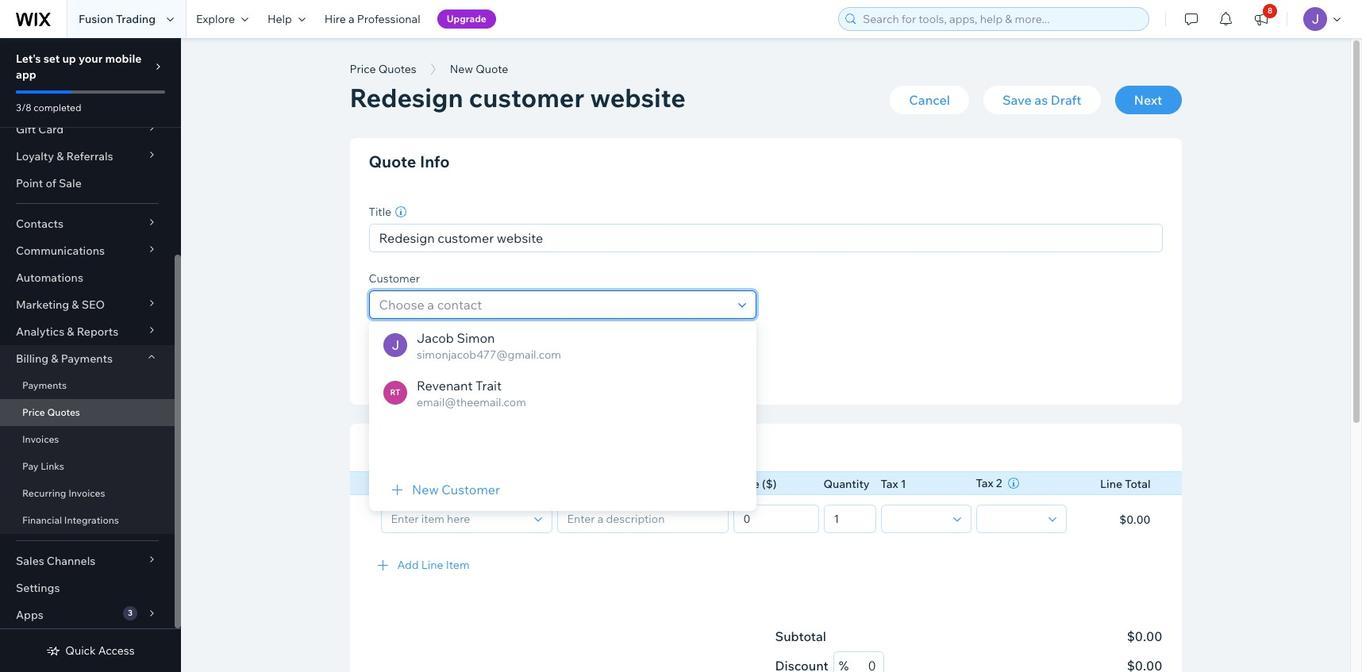 Task type: vqa. For each thing, say whether or not it's contained in the screenshot.
right the Price Quotes
yes



Task type: describe. For each thing, give the bounding box(es) containing it.
service
[[439, 477, 478, 491]]

quotes for price quotes button in the left top of the page
[[378, 62, 416, 76]]

line inside button
[[421, 558, 443, 572]]

1
[[901, 477, 906, 491]]

Enter item here field
[[386, 505, 529, 532]]

your
[[79, 52, 103, 66]]

new customer button
[[388, 480, 500, 499]]

point
[[16, 176, 43, 191]]

seo
[[82, 298, 105, 312]]

price for the price quotes link
[[22, 406, 45, 418]]

expiry
[[369, 338, 401, 352]]

recurring
[[22, 487, 66, 499]]

date
[[403, 338, 428, 352]]

pay
[[22, 460, 38, 472]]

trading
[[116, 12, 156, 26]]

sidebar element
[[0, 0, 181, 672]]

hire a professional
[[325, 12, 420, 26]]

tax 2
[[976, 476, 1002, 491]]

explore
[[196, 12, 235, 26]]

info
[[420, 152, 450, 171]]

settings link
[[0, 575, 175, 602]]

contacts button
[[0, 210, 175, 237]]

quick access button
[[46, 644, 135, 658]]

cancel button
[[890, 86, 969, 114]]

0 vertical spatial $0.00
[[1120, 512, 1151, 527]]

communications button
[[0, 237, 175, 264]]

revenant
[[417, 378, 473, 394]]

financial integrations
[[22, 514, 119, 526]]

& for loyalty
[[56, 149, 64, 164]]

gift
[[16, 122, 36, 137]]

jacob simon image
[[383, 333, 407, 357]]

price quotes for the price quotes link
[[22, 406, 80, 418]]

simon
[[457, 330, 495, 346]]

a
[[349, 12, 355, 26]]

loyalty & referrals button
[[0, 143, 175, 170]]

quotes for the price quotes link
[[47, 406, 80, 418]]

set
[[43, 52, 60, 66]]

tax for tax 1
[[881, 477, 898, 491]]

website
[[590, 82, 686, 114]]

line total
[[1100, 477, 1151, 491]]

next button
[[1115, 86, 1182, 114]]

rt
[[390, 387, 400, 398]]

app
[[16, 67, 36, 82]]

card
[[38, 122, 64, 137]]

price quotes for price quotes button in the left top of the page
[[350, 62, 416, 76]]

marketing
[[16, 298, 69, 312]]

financial
[[22, 514, 62, 526]]

customer
[[469, 82, 584, 114]]

price ($)
[[733, 477, 777, 491]]

communications
[[16, 244, 105, 258]]

new
[[412, 482, 439, 498]]

subtotal
[[775, 629, 826, 645]]

total
[[1125, 477, 1151, 491]]

access
[[98, 644, 135, 658]]

1 vertical spatial payments
[[22, 379, 67, 391]]

quote for quote details
[[369, 437, 416, 457]]

revenant trait email@theemail.com
[[417, 378, 526, 410]]

automations
[[16, 271, 83, 285]]

help
[[268, 12, 292, 26]]

1 horizontal spatial line
[[1100, 477, 1123, 491]]

invoices inside 'link'
[[22, 433, 59, 445]]

title
[[369, 205, 392, 219]]

upgrade
[[447, 13, 487, 25]]

pay links link
[[0, 453, 175, 480]]

referrals
[[66, 149, 113, 164]]

mobile
[[105, 52, 142, 66]]

save as draft
[[1003, 92, 1082, 108]]

pay links
[[22, 460, 64, 472]]

($)
[[762, 477, 777, 491]]

completed
[[34, 102, 81, 114]]

redesign
[[350, 82, 463, 114]]

integrations
[[64, 514, 119, 526]]

new customer
[[412, 482, 500, 498]]

trait
[[476, 378, 502, 394]]

sale
[[59, 176, 82, 191]]

hire a professional link
[[315, 0, 430, 38]]

billing
[[16, 352, 49, 366]]

automations link
[[0, 264, 175, 291]]



Task type: locate. For each thing, give the bounding box(es) containing it.
quotes inside the price quotes link
[[47, 406, 80, 418]]

let's set up your mobile app
[[16, 52, 142, 82]]

& right loyalty
[[56, 149, 64, 164]]

add line item button
[[350, 546, 1182, 584]]

line left total
[[1100, 477, 1123, 491]]

billing & payments
[[16, 352, 113, 366]]

recurring invoices
[[22, 487, 105, 499]]

tax left 1 on the right of page
[[881, 477, 898, 491]]

quote left info
[[369, 152, 416, 171]]

reports
[[77, 325, 118, 339]]

analytics & reports button
[[0, 318, 175, 345]]

marketing & seo button
[[0, 291, 175, 318]]

settings
[[16, 581, 60, 595]]

0 vertical spatial price
[[350, 62, 376, 76]]

loyalty & referrals
[[16, 149, 113, 164]]

jacob
[[417, 330, 454, 346]]

save
[[1003, 92, 1032, 108]]

as
[[1035, 92, 1048, 108]]

billing & payments button
[[0, 345, 175, 372]]

1 vertical spatial price
[[22, 406, 45, 418]]

details
[[420, 437, 473, 457]]

None text field
[[739, 505, 813, 532]]

price quotes up redesign
[[350, 62, 416, 76]]

cancel
[[909, 92, 950, 108]]

quick
[[65, 644, 96, 658]]

1 horizontal spatial price
[[350, 62, 376, 76]]

1 vertical spatial quotes
[[47, 406, 80, 418]]

of
[[46, 176, 56, 191]]

0 vertical spatial quotes
[[378, 62, 416, 76]]

email@theemail.com
[[417, 395, 526, 410]]

Search for tools, apps, help & more... field
[[858, 8, 1144, 30]]

0 vertical spatial customer
[[369, 271, 420, 286]]

0 horizontal spatial invoices
[[22, 433, 59, 445]]

0 horizontal spatial line
[[421, 558, 443, 572]]

Title field
[[374, 225, 1157, 252]]

2 quote from the top
[[369, 437, 416, 457]]

quotes inside price quotes button
[[378, 62, 416, 76]]

analytics
[[16, 325, 64, 339]]

point of sale
[[16, 176, 82, 191]]

apps
[[16, 608, 43, 622]]

8 button
[[1244, 0, 1279, 38]]

fusion trading
[[79, 12, 156, 26]]

None number field
[[849, 653, 879, 672]]

1 vertical spatial invoices
[[68, 487, 105, 499]]

8
[[1268, 6, 1273, 16]]

product or service
[[381, 477, 478, 491]]

&
[[56, 149, 64, 164], [72, 298, 79, 312], [67, 325, 74, 339], [51, 352, 58, 366]]

price quotes button
[[342, 57, 424, 81]]

price for price quotes button in the left top of the page
[[350, 62, 376, 76]]

1 vertical spatial $0.00
[[1127, 629, 1163, 645]]

1 vertical spatial price quotes
[[22, 406, 80, 418]]

1 horizontal spatial invoices
[[68, 487, 105, 499]]

payments link
[[0, 372, 175, 399]]

payments down analytics & reports dropdown button
[[61, 352, 113, 366]]

jacob simon simonjacob477@gmail.com
[[417, 330, 561, 362]]

payments inside dropdown button
[[61, 352, 113, 366]]

1 horizontal spatial customer
[[442, 482, 500, 498]]

3/8
[[16, 102, 31, 114]]

& for analytics
[[67, 325, 74, 339]]

expiry date
[[369, 338, 428, 352]]

0 horizontal spatial quotes
[[47, 406, 80, 418]]

price inside sidebar element
[[22, 406, 45, 418]]

None text field
[[829, 505, 870, 532]]

None field
[[886, 505, 948, 532], [982, 505, 1044, 532], [886, 505, 948, 532], [982, 505, 1044, 532]]

$0.00
[[1120, 512, 1151, 527], [1127, 629, 1163, 645]]

tax 1
[[881, 477, 906, 491]]

2 vertical spatial price
[[733, 477, 760, 491]]

price quotes
[[350, 62, 416, 76], [22, 406, 80, 418]]

0 horizontal spatial tax
[[881, 477, 898, 491]]

price left ($)
[[733, 477, 760, 491]]

customer up enter item here 'field'
[[442, 482, 500, 498]]

0 horizontal spatial price quotes
[[22, 406, 80, 418]]

price quotes link
[[0, 399, 175, 426]]

customer inside button
[[442, 482, 500, 498]]

0 vertical spatial quote
[[369, 152, 416, 171]]

quotes up redesign
[[378, 62, 416, 76]]

price inside price quotes button
[[350, 62, 376, 76]]

quote up product
[[369, 437, 416, 457]]

contacts
[[16, 217, 63, 231]]

links
[[41, 460, 64, 472]]

& right billing
[[51, 352, 58, 366]]

3
[[128, 608, 133, 618]]

& inside dropdown button
[[51, 352, 58, 366]]

0 vertical spatial price quotes
[[350, 62, 416, 76]]

let's
[[16, 52, 41, 66]]

next
[[1134, 92, 1162, 108]]

Enter a description field
[[562, 505, 723, 532]]

gift card button
[[0, 116, 175, 143]]

1 horizontal spatial price quotes
[[350, 62, 416, 76]]

recurring invoices link
[[0, 480, 175, 507]]

quote for quote info
[[369, 152, 416, 171]]

quotes
[[378, 62, 416, 76], [47, 406, 80, 418]]

quote info
[[369, 152, 450, 171]]

& for billing
[[51, 352, 58, 366]]

add
[[397, 558, 419, 572]]

quick access
[[65, 644, 135, 658]]

invoices up pay links
[[22, 433, 59, 445]]

1 horizontal spatial tax
[[976, 476, 994, 491]]

help button
[[258, 0, 315, 38]]

save as draft button
[[984, 86, 1101, 114]]

3/8 completed
[[16, 102, 81, 114]]

1 vertical spatial customer
[[442, 482, 500, 498]]

0 vertical spatial payments
[[61, 352, 113, 366]]

price down billing
[[22, 406, 45, 418]]

draft
[[1051, 92, 1082, 108]]

line right add
[[421, 558, 443, 572]]

tax for tax 2
[[976, 476, 994, 491]]

& left reports
[[67, 325, 74, 339]]

price quotes inside button
[[350, 62, 416, 76]]

upgrade button
[[437, 10, 496, 29]]

1 quote from the top
[[369, 152, 416, 171]]

fusion
[[79, 12, 113, 26]]

invoices down the pay links link
[[68, 487, 105, 499]]

1 vertical spatial quote
[[369, 437, 416, 457]]

0 vertical spatial line
[[1100, 477, 1123, 491]]

redesign customer website
[[350, 82, 686, 114]]

0 vertical spatial invoices
[[22, 433, 59, 445]]

1 vertical spatial line
[[421, 558, 443, 572]]

tax left 2
[[976, 476, 994, 491]]

hire
[[325, 12, 346, 26]]

price quotes down payments link
[[22, 406, 80, 418]]

1 horizontal spatial quotes
[[378, 62, 416, 76]]

price quotes inside sidebar element
[[22, 406, 80, 418]]

sales channels button
[[0, 548, 175, 575]]

sales channels
[[16, 554, 96, 568]]

quote
[[369, 152, 416, 171], [369, 437, 416, 457]]

payments down billing
[[22, 379, 67, 391]]

2 horizontal spatial price
[[733, 477, 760, 491]]

Expiry Date field
[[393, 358, 547, 385]]

financial integrations link
[[0, 507, 175, 534]]

& for marketing
[[72, 298, 79, 312]]

quotes down payments link
[[47, 406, 80, 418]]

2
[[996, 476, 1002, 491]]

customer up jacob simon icon at left
[[369, 271, 420, 286]]

add line item
[[397, 558, 470, 572]]

quote details
[[369, 437, 473, 457]]

point of sale link
[[0, 170, 175, 197]]

simonjacob477@gmail.com
[[417, 348, 561, 362]]

professional
[[357, 12, 420, 26]]

sales
[[16, 554, 44, 568]]

or
[[425, 477, 436, 491]]

price
[[350, 62, 376, 76], [22, 406, 45, 418], [733, 477, 760, 491]]

Choose a contact field
[[374, 291, 733, 318]]

& left seo at top
[[72, 298, 79, 312]]

0 horizontal spatial price
[[22, 406, 45, 418]]

marketing & seo
[[16, 298, 105, 312]]

price down hire a professional link
[[350, 62, 376, 76]]

0 horizontal spatial customer
[[369, 271, 420, 286]]



